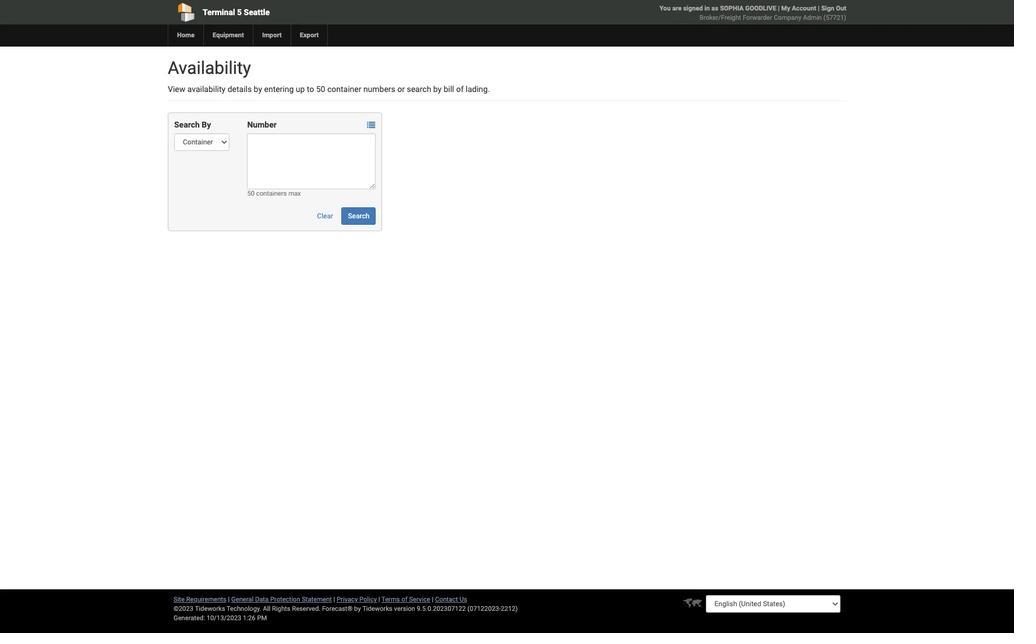 Task type: describe. For each thing, give the bounding box(es) containing it.
general data protection statement link
[[231, 596, 332, 604]]

in
[[705, 5, 710, 12]]

my
[[782, 5, 791, 12]]

©2023 tideworks
[[174, 605, 225, 613]]

search by
[[174, 120, 211, 129]]

numbers
[[363, 84, 396, 94]]

2 horizontal spatial by
[[433, 84, 442, 94]]

are
[[672, 5, 682, 12]]

0 vertical spatial of
[[456, 84, 464, 94]]

to
[[307, 84, 314, 94]]

broker/freight
[[700, 14, 741, 22]]

data
[[255, 596, 269, 604]]

show list image
[[367, 121, 375, 130]]

lading.
[[466, 84, 490, 94]]

as
[[712, 5, 719, 12]]

(07122023-
[[468, 605, 501, 613]]

10/13/2023
[[207, 615, 241, 622]]

you
[[660, 5, 671, 12]]

forecast®
[[322, 605, 353, 613]]

us
[[460, 596, 467, 604]]

my account link
[[782, 5, 817, 12]]

clear
[[317, 212, 333, 220]]

terminal 5 seattle
[[203, 8, 270, 17]]

by inside the site requirements | general data protection statement | privacy policy | terms of service | contact us ©2023 tideworks technology. all rights reserved. forecast® by tideworks version 9.5.0.202307122 (07122023-2212) generated: 10/13/2023 1:26 pm
[[354, 605, 361, 613]]

container
[[327, 84, 361, 94]]

home
[[177, 31, 195, 39]]

goodlive
[[746, 5, 777, 12]]

contact us link
[[435, 596, 467, 604]]

statement
[[302, 596, 332, 604]]

view availability details by entering up to 50 container numbers or search by bill of lading.
[[168, 84, 490, 94]]

2212)
[[501, 605, 518, 613]]

export link
[[291, 24, 328, 47]]

search for search by
[[174, 120, 200, 129]]

search button
[[342, 207, 376, 225]]

| up 9.5.0.202307122
[[432, 596, 434, 604]]

1 horizontal spatial 50
[[316, 84, 325, 94]]

requirements
[[186, 596, 227, 604]]

1:26
[[243, 615, 256, 622]]

Number text field
[[247, 133, 376, 189]]

terminal
[[203, 8, 235, 17]]

clear button
[[311, 207, 340, 225]]

reserved.
[[292, 605, 321, 613]]

details
[[228, 84, 252, 94]]

seattle
[[244, 8, 270, 17]]

admin
[[803, 14, 822, 22]]

generated:
[[174, 615, 205, 622]]

containers
[[256, 190, 287, 198]]

bill
[[444, 84, 454, 94]]

privacy policy link
[[337, 596, 377, 604]]

9.5.0.202307122
[[417, 605, 466, 613]]

home link
[[168, 24, 203, 47]]



Task type: vqa. For each thing, say whether or not it's contained in the screenshot.
Availability
yes



Task type: locate. For each thing, give the bounding box(es) containing it.
rights
[[272, 605, 290, 613]]

|
[[778, 5, 780, 12], [818, 5, 820, 12], [228, 596, 230, 604], [334, 596, 335, 604], [379, 596, 380, 604], [432, 596, 434, 604]]

50 containers max
[[247, 190, 301, 198]]

| left general
[[228, 596, 230, 604]]

export
[[300, 31, 319, 39]]

availability
[[168, 58, 251, 78]]

you are signed in as sophia goodlive | my account | sign out broker/freight forwarder company admin (57721)
[[660, 5, 847, 22]]

site requirements link
[[174, 596, 227, 604]]

50 left containers
[[247, 190, 255, 198]]

by
[[254, 84, 262, 94], [433, 84, 442, 94], [354, 605, 361, 613]]

| left 'sign'
[[818, 5, 820, 12]]

0 horizontal spatial search
[[174, 120, 200, 129]]

of up version
[[402, 596, 408, 604]]

by down privacy policy link
[[354, 605, 361, 613]]

service
[[409, 596, 430, 604]]

0 horizontal spatial 50
[[247, 190, 255, 198]]

company
[[774, 14, 802, 22]]

search for search
[[348, 212, 370, 220]]

import link
[[253, 24, 291, 47]]

| up forecast®
[[334, 596, 335, 604]]

0 vertical spatial 50
[[316, 84, 325, 94]]

by
[[202, 120, 211, 129]]

signed
[[683, 5, 703, 12]]

50
[[316, 84, 325, 94], [247, 190, 255, 198]]

(57721)
[[824, 14, 847, 22]]

view
[[168, 84, 185, 94]]

site requirements | general data protection statement | privacy policy | terms of service | contact us ©2023 tideworks technology. all rights reserved. forecast® by tideworks version 9.5.0.202307122 (07122023-2212) generated: 10/13/2023 1:26 pm
[[174, 596, 518, 622]]

availability
[[187, 84, 226, 94]]

contact
[[435, 596, 458, 604]]

all
[[263, 605, 270, 613]]

1 horizontal spatial by
[[354, 605, 361, 613]]

terms
[[382, 596, 400, 604]]

protection
[[270, 596, 300, 604]]

search
[[174, 120, 200, 129], [348, 212, 370, 220]]

| up the tideworks at the left of the page
[[379, 596, 380, 604]]

out
[[836, 5, 847, 12]]

equipment link
[[203, 24, 253, 47]]

pm
[[257, 615, 267, 622]]

forwarder
[[743, 14, 772, 22]]

50 right to
[[316, 84, 325, 94]]

by right details
[[254, 84, 262, 94]]

up
[[296, 84, 305, 94]]

privacy
[[337, 596, 358, 604]]

5
[[237, 8, 242, 17]]

of inside the site requirements | general data protection statement | privacy policy | terms of service | contact us ©2023 tideworks technology. all rights reserved. forecast® by tideworks version 9.5.0.202307122 (07122023-2212) generated: 10/13/2023 1:26 pm
[[402, 596, 408, 604]]

sign
[[821, 5, 835, 12]]

0 vertical spatial search
[[174, 120, 200, 129]]

by left bill
[[433, 84, 442, 94]]

version
[[394, 605, 415, 613]]

1 horizontal spatial search
[[348, 212, 370, 220]]

| left my at the right top
[[778, 5, 780, 12]]

tideworks
[[362, 605, 393, 613]]

sign out link
[[821, 5, 847, 12]]

account
[[792, 5, 817, 12]]

sophia
[[720, 5, 744, 12]]

1 vertical spatial 50
[[247, 190, 255, 198]]

search inside search button
[[348, 212, 370, 220]]

number
[[247, 120, 277, 129]]

or
[[398, 84, 405, 94]]

entering
[[264, 84, 294, 94]]

site
[[174, 596, 185, 604]]

search left by
[[174, 120, 200, 129]]

import
[[262, 31, 282, 39]]

max
[[288, 190, 301, 198]]

0 horizontal spatial of
[[402, 596, 408, 604]]

technology.
[[227, 605, 261, 613]]

1 vertical spatial of
[[402, 596, 408, 604]]

of
[[456, 84, 464, 94], [402, 596, 408, 604]]

terms of service link
[[382, 596, 430, 604]]

0 horizontal spatial by
[[254, 84, 262, 94]]

terminal 5 seattle link
[[168, 0, 440, 24]]

1 horizontal spatial of
[[456, 84, 464, 94]]

general
[[231, 596, 254, 604]]

search
[[407, 84, 431, 94]]

1 vertical spatial search
[[348, 212, 370, 220]]

equipment
[[213, 31, 244, 39]]

of right bill
[[456, 84, 464, 94]]

policy
[[359, 596, 377, 604]]

search right clear
[[348, 212, 370, 220]]



